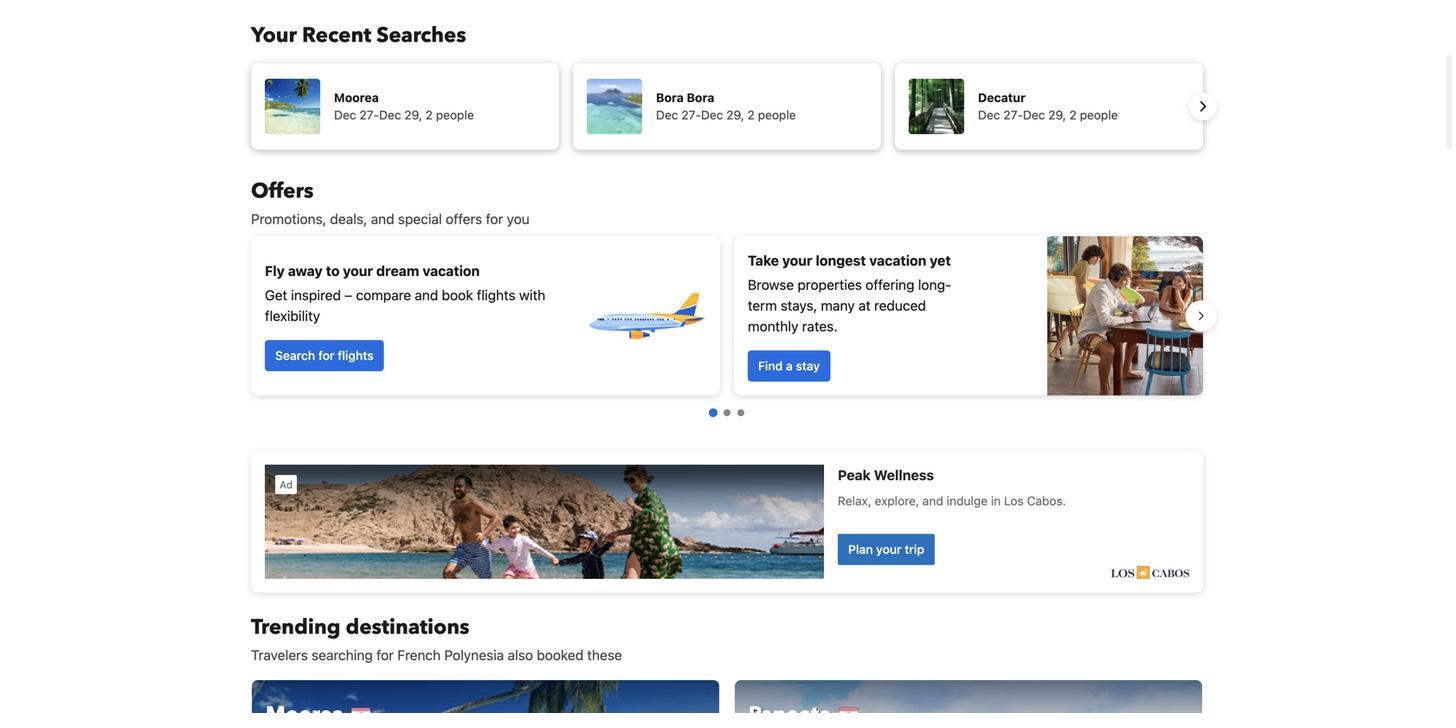 Task type: describe. For each thing, give the bounding box(es) containing it.
27- for moorea
[[360, 108, 379, 122]]

book
[[442, 287, 473, 303]]

with
[[519, 287, 546, 303]]

for inside trending destinations travelers searching for french polynesia also booked these
[[377, 647, 394, 664]]

29, for decatur
[[1049, 108, 1066, 122]]

stay
[[796, 359, 820, 373]]

moorea
[[334, 90, 379, 105]]

find a stay
[[758, 359, 820, 373]]

and inside fly away to your dream vacation get inspired – compare and book flights with flexibility
[[415, 287, 438, 303]]

yet
[[930, 252, 951, 269]]

decatur dec 27-dec 29, 2 people
[[978, 90, 1118, 122]]

take your longest vacation yet browse properties offering long- term stays, many at reduced monthly rates.
[[748, 252, 952, 335]]

1 dec from the left
[[334, 108, 356, 122]]

people for moorea dec 27-dec 29, 2 people
[[436, 108, 474, 122]]

compare
[[356, 287, 411, 303]]

searches
[[377, 21, 466, 50]]

fly away to your dream vacation image
[[585, 255, 706, 377]]

next image
[[1193, 96, 1214, 117]]

these
[[587, 647, 622, 664]]

1 vertical spatial for
[[318, 348, 335, 363]]

and inside the offers promotions, deals, and special offers for you
[[371, 211, 394, 227]]

vacation inside fly away to your dream vacation get inspired – compare and book flights with flexibility
[[423, 263, 480, 279]]

monthly
[[748, 318, 799, 335]]

special
[[398, 211, 442, 227]]

take
[[748, 252, 779, 269]]

dream
[[376, 263, 419, 279]]

6 dec from the left
[[1023, 108, 1045, 122]]

your recent searches
[[251, 21, 466, 50]]

your inside fly away to your dream vacation get inspired – compare and book flights with flexibility
[[343, 263, 373, 279]]

destinations
[[346, 613, 470, 642]]

offers
[[446, 211, 482, 227]]

flights inside fly away to your dream vacation get inspired – compare and book flights with flexibility
[[477, 287, 516, 303]]

browse
[[748, 277, 794, 293]]

moorea dec 27-dec 29, 2 people
[[334, 90, 474, 122]]

1 bora from the left
[[656, 90, 684, 105]]

you
[[507, 211, 530, 227]]

2 for moorea dec 27-dec 29, 2 people
[[426, 108, 433, 122]]

2 dec from the left
[[379, 108, 401, 122]]

reduced
[[874, 297, 926, 314]]

search
[[275, 348, 315, 363]]

search for flights link
[[265, 340, 384, 371]]

29, for moorea
[[405, 108, 422, 122]]

find
[[758, 359, 783, 373]]

term
[[748, 297, 777, 314]]

fly away to your dream vacation get inspired – compare and book flights with flexibility
[[265, 263, 546, 324]]

get
[[265, 287, 287, 303]]

at
[[859, 297, 871, 314]]

to
[[326, 263, 340, 279]]

flexibility
[[265, 308, 320, 324]]

2 inside bora bora dec 27-dec 29, 2 people
[[748, 108, 755, 122]]

4 dec from the left
[[701, 108, 723, 122]]



Task type: vqa. For each thing, say whether or not it's contained in the screenshot.
Attractions
no



Task type: locate. For each thing, give the bounding box(es) containing it.
3 dec from the left
[[656, 108, 678, 122]]

0 horizontal spatial bora
[[656, 90, 684, 105]]

1 vertical spatial flights
[[338, 348, 374, 363]]

fly
[[265, 263, 285, 279]]

vacation inside the take your longest vacation yet browse properties offering long- term stays, many at reduced monthly rates.
[[870, 252, 927, 269]]

1 horizontal spatial vacation
[[870, 252, 927, 269]]

flights right search
[[338, 348, 374, 363]]

region
[[237, 56, 1217, 157], [237, 229, 1217, 403]]

people inside moorea dec 27-dec 29, 2 people
[[436, 108, 474, 122]]

travelers
[[251, 647, 308, 664]]

2 people from the left
[[758, 108, 796, 122]]

away
[[288, 263, 323, 279]]

bora
[[656, 90, 684, 105], [687, 90, 715, 105]]

your
[[782, 252, 813, 269], [343, 263, 373, 279]]

2 29, from the left
[[727, 108, 744, 122]]

1 horizontal spatial bora
[[687, 90, 715, 105]]

your right take
[[782, 252, 813, 269]]

0 horizontal spatial for
[[318, 348, 335, 363]]

0 horizontal spatial vacation
[[423, 263, 480, 279]]

1 horizontal spatial for
[[377, 647, 394, 664]]

also
[[508, 647, 533, 664]]

29, inside bora bora dec 27-dec 29, 2 people
[[727, 108, 744, 122]]

29, inside moorea dec 27-dec 29, 2 people
[[405, 108, 422, 122]]

region containing take your longest vacation yet
[[237, 229, 1217, 403]]

main content
[[237, 177, 1217, 713]]

2 horizontal spatial 27-
[[1004, 108, 1023, 122]]

1 27- from the left
[[360, 108, 379, 122]]

trending
[[251, 613, 341, 642]]

french
[[398, 647, 441, 664]]

0 horizontal spatial 29,
[[405, 108, 422, 122]]

booked
[[537, 647, 584, 664]]

3 people from the left
[[1080, 108, 1118, 122]]

2 2 from the left
[[748, 108, 755, 122]]

2 bora from the left
[[687, 90, 715, 105]]

rates.
[[802, 318, 838, 335]]

1 horizontal spatial flights
[[477, 287, 516, 303]]

region containing moorea
[[237, 56, 1217, 157]]

people inside decatur dec 27-dec 29, 2 people
[[1080, 108, 1118, 122]]

your inside the take your longest vacation yet browse properties offering long- term stays, many at reduced monthly rates.
[[782, 252, 813, 269]]

polynesia
[[444, 647, 504, 664]]

for left you at the top left of the page
[[486, 211, 503, 227]]

2 horizontal spatial people
[[1080, 108, 1118, 122]]

recent
[[302, 21, 371, 50]]

2 horizontal spatial 29,
[[1049, 108, 1066, 122]]

2 horizontal spatial for
[[486, 211, 503, 227]]

dec
[[334, 108, 356, 122], [379, 108, 401, 122], [656, 108, 678, 122], [701, 108, 723, 122], [978, 108, 1000, 122], [1023, 108, 1045, 122]]

for inside the offers promotions, deals, and special offers for you
[[486, 211, 503, 227]]

0 horizontal spatial 27-
[[360, 108, 379, 122]]

offers promotions, deals, and special offers for you
[[251, 177, 530, 227]]

a
[[786, 359, 793, 373]]

27- inside moorea dec 27-dec 29, 2 people
[[360, 108, 379, 122]]

0 vertical spatial flights
[[477, 287, 516, 303]]

offering
[[866, 277, 915, 293]]

0 vertical spatial and
[[371, 211, 394, 227]]

1 horizontal spatial 2
[[748, 108, 755, 122]]

1 horizontal spatial 27-
[[682, 108, 701, 122]]

and
[[371, 211, 394, 227], [415, 287, 438, 303]]

main content containing offers
[[237, 177, 1217, 713]]

trending destinations travelers searching for french polynesia also booked these
[[251, 613, 622, 664]]

for
[[486, 211, 503, 227], [318, 348, 335, 363], [377, 647, 394, 664]]

0 horizontal spatial people
[[436, 108, 474, 122]]

people
[[436, 108, 474, 122], [758, 108, 796, 122], [1080, 108, 1118, 122]]

0 horizontal spatial flights
[[338, 348, 374, 363]]

stays,
[[781, 297, 818, 314]]

0 vertical spatial region
[[237, 56, 1217, 157]]

your
[[251, 21, 297, 50]]

2 inside moorea dec 27-dec 29, 2 people
[[426, 108, 433, 122]]

0 horizontal spatial and
[[371, 211, 394, 227]]

0 horizontal spatial 2
[[426, 108, 433, 122]]

2 vertical spatial for
[[377, 647, 394, 664]]

29,
[[405, 108, 422, 122], [727, 108, 744, 122], [1049, 108, 1066, 122]]

advertisement region
[[251, 451, 1203, 593]]

27- for decatur
[[1004, 108, 1023, 122]]

and left book on the left of page
[[415, 287, 438, 303]]

progress bar
[[709, 409, 745, 417]]

offers
[[251, 177, 314, 206]]

searching
[[312, 647, 373, 664]]

2 horizontal spatial 2
[[1070, 108, 1077, 122]]

flights
[[477, 287, 516, 303], [338, 348, 374, 363]]

1 people from the left
[[436, 108, 474, 122]]

0 vertical spatial for
[[486, 211, 503, 227]]

1 horizontal spatial people
[[758, 108, 796, 122]]

1 region from the top
[[237, 56, 1217, 157]]

for left french
[[377, 647, 394, 664]]

27- inside bora bora dec 27-dec 29, 2 people
[[682, 108, 701, 122]]

promotions,
[[251, 211, 326, 227]]

1 29, from the left
[[405, 108, 422, 122]]

1 2 from the left
[[426, 108, 433, 122]]

long-
[[918, 277, 952, 293]]

27- inside decatur dec 27-dec 29, 2 people
[[1004, 108, 1023, 122]]

deals,
[[330, 211, 367, 227]]

2 inside decatur dec 27-dec 29, 2 people
[[1070, 108, 1077, 122]]

2
[[426, 108, 433, 122], [748, 108, 755, 122], [1070, 108, 1077, 122]]

27-
[[360, 108, 379, 122], [682, 108, 701, 122], [1004, 108, 1023, 122]]

people inside bora bora dec 27-dec 29, 2 people
[[758, 108, 796, 122]]

5 dec from the left
[[978, 108, 1000, 122]]

3 29, from the left
[[1049, 108, 1066, 122]]

find a stay link
[[748, 351, 831, 382]]

people for decatur dec 27-dec 29, 2 people
[[1080, 108, 1118, 122]]

inspired
[[291, 287, 341, 303]]

flights left with
[[477, 287, 516, 303]]

vacation up offering
[[870, 252, 927, 269]]

flights inside search for flights link
[[338, 348, 374, 363]]

2 for decatur dec 27-dec 29, 2 people
[[1070, 108, 1077, 122]]

your right to
[[343, 263, 373, 279]]

2 region from the top
[[237, 229, 1217, 403]]

vacation
[[870, 252, 927, 269], [423, 263, 480, 279]]

1 horizontal spatial your
[[782, 252, 813, 269]]

and right deals,
[[371, 211, 394, 227]]

search for flights
[[275, 348, 374, 363]]

1 vertical spatial and
[[415, 287, 438, 303]]

3 27- from the left
[[1004, 108, 1023, 122]]

1 horizontal spatial 29,
[[727, 108, 744, 122]]

many
[[821, 297, 855, 314]]

take your longest vacation yet image
[[1048, 236, 1203, 396]]

2 27- from the left
[[682, 108, 701, 122]]

–
[[345, 287, 352, 303]]

1 horizontal spatial and
[[415, 287, 438, 303]]

properties
[[798, 277, 862, 293]]

0 horizontal spatial your
[[343, 263, 373, 279]]

for right search
[[318, 348, 335, 363]]

3 2 from the left
[[1070, 108, 1077, 122]]

29, inside decatur dec 27-dec 29, 2 people
[[1049, 108, 1066, 122]]

bora bora dec 27-dec 29, 2 people
[[656, 90, 796, 122]]

vacation up book on the left of page
[[423, 263, 480, 279]]

1 vertical spatial region
[[237, 229, 1217, 403]]

longest
[[816, 252, 866, 269]]

decatur
[[978, 90, 1026, 105]]



